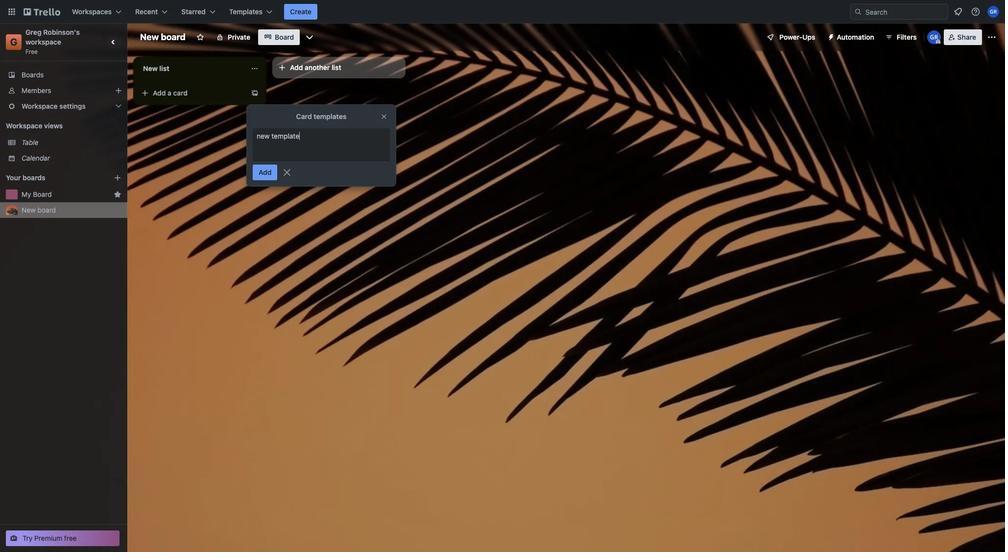 Task type: locate. For each thing, give the bounding box(es) containing it.
power-ups button
[[760, 29, 821, 45]]

0 vertical spatial board
[[275, 33, 294, 41]]

0 vertical spatial new board
[[140, 32, 186, 42]]

workspace up "table"
[[6, 121, 42, 130]]

board link
[[258, 29, 300, 45]]

board
[[161, 32, 186, 42], [38, 206, 56, 214]]

your boards
[[6, 173, 45, 182]]

filters
[[897, 33, 917, 41]]

search image
[[854, 8, 862, 16]]

workspace down members
[[22, 102, 58, 110]]

Template title text field
[[257, 131, 386, 158]]

0 vertical spatial board
[[161, 32, 186, 42]]

board down my board
[[38, 206, 56, 214]]

0 horizontal spatial new board
[[22, 206, 56, 214]]

board inside text field
[[161, 32, 186, 42]]

add
[[290, 63, 303, 72], [153, 89, 166, 97], [259, 168, 272, 176]]

customize views image
[[305, 32, 315, 42]]

calendar link
[[22, 153, 121, 163]]

new for new board link
[[22, 206, 36, 214]]

try premium free button
[[6, 530, 120, 546]]

greg robinson's workspace free
[[25, 28, 82, 55]]

free
[[25, 48, 38, 55]]

add another list
[[290, 63, 341, 72]]

add a card button
[[137, 85, 247, 101]]

workspace inside popup button
[[22, 102, 58, 110]]

workspaces button
[[66, 4, 127, 20]]

0 vertical spatial add
[[290, 63, 303, 72]]

1 horizontal spatial board
[[275, 33, 294, 41]]

new board down recent popup button
[[140, 32, 186, 42]]

New list text field
[[137, 61, 245, 76]]

boards link
[[0, 67, 127, 83]]

2 vertical spatial add
[[259, 168, 272, 176]]

greg robinson's workspace link
[[25, 28, 82, 46]]

1 vertical spatial workspace
[[6, 121, 42, 130]]

create button
[[284, 4, 317, 20]]

calendar
[[22, 154, 50, 162]]

1 horizontal spatial board
[[161, 32, 186, 42]]

starred button
[[175, 4, 221, 20]]

1 horizontal spatial list
[[332, 63, 341, 72]]

new board down my board
[[22, 206, 56, 214]]

add for another
[[290, 63, 303, 72]]

starred icon image
[[114, 191, 121, 198]]

1 horizontal spatial new board
[[140, 32, 186, 42]]

settings
[[59, 102, 86, 110]]

new down recent popup button
[[140, 32, 159, 42]]

g link
[[6, 34, 22, 50]]

workspace views
[[6, 121, 63, 130]]

add for a
[[153, 89, 166, 97]]

board inside 'link'
[[275, 33, 294, 41]]

card
[[173, 89, 188, 97]]

1 vertical spatial add
[[153, 89, 166, 97]]

0 horizontal spatial board
[[38, 206, 56, 214]]

board inside button
[[33, 190, 52, 198]]

2 horizontal spatial add
[[290, 63, 303, 72]]

1 vertical spatial board
[[33, 190, 52, 198]]

add a card
[[153, 89, 188, 97]]

new board link
[[22, 205, 121, 215]]

greg robinson (gregrobinson96) image
[[987, 6, 999, 18]]

new board inside board name text field
[[140, 32, 186, 42]]

new down my
[[22, 206, 36, 214]]

add button
[[253, 165, 277, 180]]

workspace settings button
[[0, 98, 127, 114]]

workspace
[[25, 38, 61, 46]]

sm image
[[823, 29, 837, 43]]

robinson's
[[43, 28, 80, 36]]

2 vertical spatial new
[[22, 206, 36, 214]]

recent
[[135, 7, 158, 16]]

switch to… image
[[7, 7, 17, 17]]

list right the another
[[332, 63, 341, 72]]

0 vertical spatial new
[[140, 32, 159, 42]]

board
[[275, 33, 294, 41], [33, 190, 52, 198]]

board left star or unstar board icon
[[161, 32, 186, 42]]

card templates
[[296, 112, 346, 120]]

0 horizontal spatial board
[[33, 190, 52, 198]]

new up add a card at top left
[[143, 64, 158, 72]]

members link
[[0, 83, 127, 98]]

workspace
[[22, 102, 58, 110], [6, 121, 42, 130]]

1 vertical spatial new
[[143, 64, 158, 72]]

table link
[[22, 138, 121, 147]]

new board
[[140, 32, 186, 42], [22, 206, 56, 214]]

list
[[332, 63, 341, 72], [159, 64, 169, 72]]

your boards with 2 items element
[[6, 172, 99, 184]]

board right my
[[33, 190, 52, 198]]

close popover image
[[380, 113, 388, 120]]

my board
[[22, 190, 52, 198]]

g
[[10, 36, 17, 48]]

0 notifications image
[[952, 6, 964, 18]]

new inside text box
[[143, 64, 158, 72]]

automation button
[[823, 29, 880, 45]]

card
[[296, 112, 312, 120]]

list inside add another list button
[[332, 63, 341, 72]]

0 horizontal spatial list
[[159, 64, 169, 72]]

workspace for workspace settings
[[22, 102, 58, 110]]

my board button
[[22, 190, 110, 199]]

1 vertical spatial new board
[[22, 206, 56, 214]]

free
[[64, 534, 77, 542]]

0 horizontal spatial add
[[153, 89, 166, 97]]

0 vertical spatial workspace
[[22, 102, 58, 110]]

board left customize views image
[[275, 33, 294, 41]]

new
[[140, 32, 159, 42], [143, 64, 158, 72], [22, 206, 36, 214]]

filters button
[[882, 29, 920, 45]]

list up a
[[159, 64, 169, 72]]



Task type: describe. For each thing, give the bounding box(es) containing it.
automation
[[837, 33, 874, 41]]

1 horizontal spatial add
[[259, 168, 272, 176]]

boards
[[23, 173, 45, 182]]

starred
[[181, 7, 206, 16]]

private
[[228, 33, 250, 41]]

create
[[290, 7, 312, 16]]

workspace navigation collapse icon image
[[107, 35, 120, 49]]

premium
[[34, 534, 62, 542]]

create from template… image
[[251, 89, 259, 97]]

add board image
[[114, 174, 121, 182]]

private button
[[210, 29, 256, 45]]

this member is an admin of this board. image
[[936, 40, 940, 44]]

try premium free
[[23, 534, 77, 542]]

greg robinson (gregrobinson96) image
[[927, 30, 941, 44]]

boards
[[22, 71, 44, 79]]

new list
[[143, 64, 169, 72]]

try
[[23, 534, 33, 542]]

workspace for workspace views
[[6, 121, 42, 130]]

open information menu image
[[971, 7, 981, 17]]

table
[[22, 138, 38, 146]]

power-
[[779, 33, 802, 41]]

templates
[[314, 112, 346, 120]]

views
[[44, 121, 63, 130]]

list inside new list text box
[[159, 64, 169, 72]]

workspace settings
[[22, 102, 86, 110]]

star or unstar board image
[[196, 33, 204, 41]]

show menu image
[[987, 32, 997, 42]]

a
[[168, 89, 171, 97]]

share button
[[944, 29, 982, 45]]

Search field
[[862, 4, 948, 19]]

ups
[[802, 33, 815, 41]]

1 vertical spatial board
[[38, 206, 56, 214]]

my
[[22, 190, 31, 198]]

primary element
[[0, 0, 1005, 24]]

back to home image
[[24, 4, 60, 20]]

templates
[[229, 7, 263, 16]]

workspaces
[[72, 7, 112, 16]]

greg
[[25, 28, 41, 36]]

templates button
[[223, 4, 278, 20]]

new inside board name text field
[[140, 32, 159, 42]]

your
[[6, 173, 21, 182]]

share
[[957, 33, 976, 41]]

add another list button
[[272, 57, 406, 78]]

recent button
[[129, 4, 174, 20]]

power-ups
[[779, 33, 815, 41]]

new for new list text box
[[143, 64, 158, 72]]

members
[[22, 86, 51, 95]]

another
[[305, 63, 330, 72]]

Board name text field
[[135, 29, 190, 45]]



Task type: vqa. For each thing, say whether or not it's contained in the screenshot.
sm icon corresponding to Team Meeting link related to "to do" text field Create from template… icon
no



